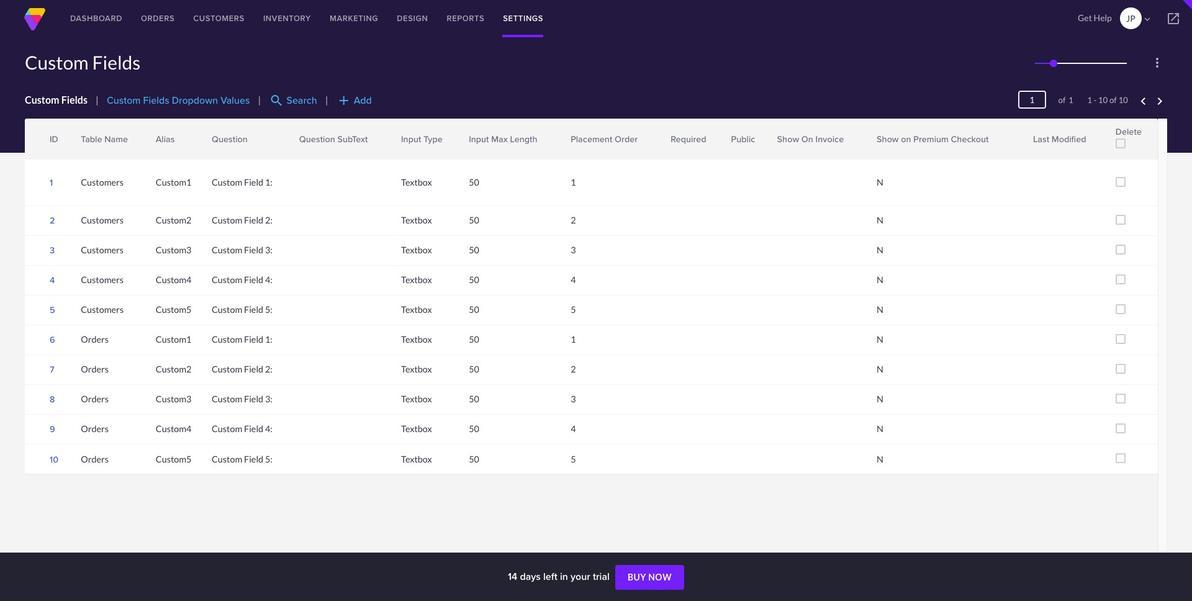 Task type: describe. For each thing, give the bounding box(es) containing it.
more_vert button
[[1148, 53, 1168, 73]]

custom field 1: for 1
[[212, 177, 273, 188]]

customers for 2
[[81, 215, 124, 226]]

marketing
[[330, 12, 379, 24]]

 for   question subtext
[[291, 131, 302, 142]]

custom1 for 6
[[156, 334, 192, 345]]

alias link
[[156, 132, 175, 145]]

search
[[287, 93, 317, 108]]

3 for 8
[[571, 394, 576, 405]]

3 for 3
[[571, 245, 576, 256]]

10  link from the left
[[768, 138, 781, 149]]

2 horizontal spatial 10
[[1119, 95, 1129, 105]]

name
[[105, 132, 128, 145]]

custom fields dropdown values
[[107, 93, 250, 108]]

2: for 7
[[265, 364, 273, 375]]

6  link from the left
[[460, 138, 472, 149]]

textbox for 4
[[401, 275, 432, 285]]

  public
[[723, 131, 756, 149]]


[[1143, 14, 1154, 25]]

days
[[520, 570, 541, 584]]

  input type
[[393, 131, 443, 149]]

2 for 2
[[571, 215, 576, 226]]

last modified link
[[1034, 132, 1087, 145]]

id link
[[50, 132, 58, 145]]






input type element
[[395, 119, 463, 159]]

show on premium checkout link
[[877, 132, 989, 145]]

3 link
[[50, 244, 55, 257]]

  question subtext
[[291, 131, 368, 149]]

last
[[1034, 132, 1050, 145]]

7 link
[[50, 363, 54, 376]]

keyboard_arrow_right link
[[1153, 94, 1168, 108]]

1: for 6
[[265, 334, 273, 345]]

mode_edit for placement order
[[574, 148, 584, 157]]

input type link
[[401, 132, 443, 145]]

mode_edit for required
[[674, 148, 684, 157]]

orders for 10
[[81, 454, 109, 465]]

mode_editedit









question element
[[206, 119, 293, 159]]

mode_editedit









public element
[[725, 119, 771, 159]]

modified
[[1052, 132, 1087, 145]]

customers for 5
[[81, 305, 124, 315]]

on
[[902, 132, 912, 145]]

11  link from the left
[[868, 138, 880, 149]]

mode_edit for question
[[215, 148, 224, 157]]

mode_edit link for placement order
[[571, 146, 603, 159]]

-
[[1095, 95, 1097, 105]]

1 horizontal spatial 10
[[1099, 95, 1109, 105]]

add add
[[337, 93, 372, 108]]

6
[[50, 333, 55, 346]]

5  link from the left
[[392, 138, 404, 149]]

customers for 1
[[81, 177, 124, 188]]

 for   question
[[203, 138, 214, 149]]

jp
[[1127, 13, 1136, 24]]

custom for 9
[[212, 424, 242, 435]]

trial
[[593, 570, 610, 584]]

show on invoice link
[[778, 132, 844, 145]]

4  link from the left
[[290, 138, 302, 149]]

buy now
[[628, 572, 672, 583]]

n for 9
[[877, 424, 884, 435]]

12  link from the left
[[1025, 138, 1037, 149]]

 for   placement order
[[562, 131, 574, 142]]

textbox for 5
[[401, 305, 432, 315]]






id element
[[25, 119, 75, 159]]

n for 7
[[877, 364, 884, 375]]

mode_edit for show on premium checkout
[[880, 148, 890, 157]]

50 for 3
[[469, 245, 480, 256]]

delete
[[1116, 125, 1143, 138]]

  show on invoice
[[769, 131, 844, 149]]

input for input type
[[401, 132, 422, 145]]

orders for dashboard
[[141, 12, 175, 24]]

custom field 2: for 7
[[212, 364, 273, 375]]

required
[[671, 132, 707, 145]]

dropdown
[[172, 93, 218, 108]]

field for 10
[[244, 454, 264, 465]]

2 link
[[50, 214, 55, 227]]

custom field 4: for 9
[[212, 424, 273, 435]]

50 for 2
[[469, 215, 480, 226]]

inventory
[[263, 12, 311, 24]]

2  link from the left
[[146, 138, 159, 149]]

 for   alias
[[147, 131, 158, 142]]

custom5 for 5
[[156, 305, 192, 315]]

  required
[[662, 131, 707, 149]]

search
[[269, 93, 284, 108]]

 link for 8th  link from the right
[[392, 131, 404, 142]]

50 for 5
[[469, 305, 480, 315]]

textbox for 7
[[401, 364, 432, 375]]

textbox for 3
[[401, 245, 432, 256]]

8 link
[[50, 393, 55, 406]]

8  link from the left
[[662, 138, 674, 149]]

question link
[[212, 132, 248, 145]]

placement order link
[[571, 132, 638, 145]]

50 for 8
[[469, 394, 480, 405]]

4: for 9
[[265, 424, 273, 435]]

4 link
[[50, 274, 55, 287]]

50 for 9
[[469, 424, 480, 435]]

 for   table name
[[72, 138, 83, 149]]






last modified element
[[1028, 119, 1110, 159]]

more_vert
[[1151, 55, 1166, 70]]

mode_editedit









show on invoice element
[[771, 119, 871, 159]]

now
[[649, 572, 672, 583]]

type
[[424, 132, 443, 145]]

custom for 8
[[212, 394, 242, 405]]

 for   input type
[[393, 131, 404, 142]]

custom for 1
[[212, 177, 242, 188]]

  alias
[[147, 131, 175, 149]]

8
[[50, 393, 55, 406]]

7
[[50, 363, 54, 376]]

custom field 3: for 3
[[212, 245, 273, 256]]

2 | from the left
[[258, 94, 261, 106]]

subtext
[[338, 132, 368, 145]]

table name link
[[81, 132, 128, 145]]

mode_edit link for show on invoice
[[778, 146, 810, 159]]

3 | from the left
[[325, 94, 328, 106]]

values
[[221, 93, 250, 108]]

mode_edit link for public
[[732, 146, 764, 159]]

order
[[615, 132, 638, 145]]

on
[[802, 132, 814, 145]]

design
[[397, 12, 428, 24]]

invoice
[[816, 132, 844, 145]]

required link
[[671, 132, 707, 145]]

public
[[732, 132, 756, 145]]

1 - 10 of 10
[[1088, 95, 1129, 105]]

1 custom fields from the top
[[25, 51, 141, 73]]

5 for 5
[[571, 305, 576, 315]]

field for 8
[[244, 394, 264, 405]]

input for input max length
[[469, 132, 489, 145]]

custom for 4
[[212, 275, 242, 285]]

10 link
[[50, 453, 58, 466]]

custom2 for 7
[[156, 364, 192, 375]]

keyboard_arrow_left
[[1137, 94, 1152, 108]]

 for   show on premium checkout
[[869, 131, 880, 142]]


[[1167, 11, 1182, 26]]

table
[[81, 132, 102, 145]]

alias
[[156, 132, 175, 145]]

customers for 3
[[81, 245, 124, 256]]

2 for 7
[[571, 364, 576, 375]]

 link for 11th  link from the left
[[868, 131, 880, 142]]

2 of from the left
[[1110, 95, 1118, 105]]

 for   last modified
[[1025, 138, 1036, 149]]

question subtext link
[[299, 132, 368, 145]]

buy now link
[[616, 565, 685, 590]]

custom for 5
[[212, 305, 242, 315]]

field for 3
[[244, 245, 264, 256]]

textbox for 2
[[401, 215, 432, 226]]

fields for custom fields link
[[61, 94, 88, 106]]

9  link from the left
[[722, 138, 735, 149]]

9
[[50, 423, 55, 436]]

max
[[492, 132, 508, 145]]

of 1
[[1051, 95, 1074, 105]]

custom field 5: for 10
[[212, 454, 273, 465]]

 link for 4th  link from the left
[[290, 131, 302, 142]]

0 horizontal spatial 10
[[50, 453, 58, 466]]

  placement order
[[562, 131, 638, 149]]

settings
[[503, 12, 544, 24]]

50 for 10
[[469, 454, 480, 465]]

3  link from the left
[[203, 138, 215, 149]]

question for   question subtext
[[299, 132, 335, 145]]

help
[[1094, 12, 1113, 23]]

mode_edit link for question
[[212, 146, 244, 159]]

textbox for 9
[[401, 424, 432, 435]]

question for   question
[[212, 132, 248, 145]]

14 days left in your trial
[[508, 570, 613, 584]]

1 | from the left
[[96, 94, 99, 106]]

4 for 4
[[571, 275, 576, 285]]

mode_editedit









question subtext element
[[293, 119, 395, 159]]

buy
[[628, 572, 647, 583]]

left
[[544, 570, 558, 584]]

custom for 6
[[212, 334, 242, 345]]



Task type: vqa. For each thing, say whether or not it's contained in the screenshot.
 associated with   Table Name
yes



Task type: locate. For each thing, give the bounding box(es) containing it.
 inside   public
[[723, 138, 734, 149]]

3 mode_edit from the left
[[674, 148, 684, 157]]

9 link
[[50, 423, 55, 436]]

0 vertical spatial 1:
[[265, 177, 273, 188]]

2 n from the top
[[877, 215, 884, 226]]

custom1
[[156, 177, 192, 188], [156, 334, 192, 345]]

 inside   required
[[662, 131, 674, 142]]

textbox for 10
[[401, 454, 432, 465]]

  last modified
[[1025, 131, 1087, 149]]

0 vertical spatial custom field 1:
[[212, 177, 273, 188]]

field for 9
[[244, 424, 264, 435]]

mode_editedit









required element
[[665, 119, 725, 159]]






alias element
[[150, 119, 206, 159]]

orders for 8
[[81, 394, 109, 405]]






table name element
[[75, 119, 150, 159]]

1 vertical spatial 3:
[[265, 394, 273, 405]]

length
[[510, 132, 538, 145]]

8 n from the top
[[877, 394, 884, 405]]

1 custom field 1: from the top
[[212, 177, 273, 188]]

 for   show on premium checkout
[[869, 138, 880, 149]]

1 mode_edit link from the left
[[212, 146, 244, 159]]

textbox for 8
[[401, 394, 432, 405]]

3  from the left
[[203, 138, 214, 149]]

10 right - on the right
[[1099, 95, 1109, 105]]

1 2: from the top
[[265, 215, 273, 226]]

5 50 from the top
[[469, 305, 480, 315]]

show for show on premium checkout
[[877, 132, 899, 145]]

5  link from the left
[[392, 131, 404, 142]]

mode_editedit









show on premium checkout element
[[871, 119, 1028, 159]]

1 vertical spatial custom field 2:
[[212, 364, 273, 375]]

textbox
[[401, 177, 432, 188], [401, 215, 432, 226], [401, 245, 432, 256], [401, 275, 432, 285], [401, 305, 432, 315], [401, 334, 432, 345], [401, 364, 432, 375], [401, 394, 432, 405], [401, 424, 432, 435], [401, 454, 432, 465]]

show inside "  show on premium checkout"
[[877, 132, 899, 145]]

1 custom field 4: from the top
[[212, 275, 273, 285]]

1 field from the top
[[244, 177, 264, 188]]

 link for fifth  link from right
[[662, 131, 674, 142]]

custom2
[[156, 215, 192, 226], [156, 364, 192, 375]]

5 link
[[50, 303, 55, 316]]

 inside '  last modified'
[[1025, 131, 1036, 142]]

question inside '  question'
[[212, 132, 248, 145]]

n for 2
[[877, 215, 884, 226]]

1 custom4 from the top
[[156, 275, 192, 285]]

2 custom field 1: from the top
[[212, 334, 273, 345]]

in
[[560, 570, 568, 584]]

8  from the left
[[662, 131, 674, 142]]

 for   table name
[[72, 131, 83, 142]]

 link for 7th  link from the right
[[460, 131, 472, 142]]

4  from the left
[[291, 138, 302, 149]]

2 1: from the top
[[265, 334, 273, 345]]

input inside '  input max length'
[[469, 132, 489, 145]]

50 for 4
[[469, 275, 480, 285]]

4 50 from the top
[[469, 275, 480, 285]]

customers
[[193, 12, 245, 24], [81, 177, 124, 188], [81, 215, 124, 226], [81, 245, 124, 256], [81, 275, 124, 285], [81, 305, 124, 315]]

1: for 1
[[265, 177, 273, 188]]

custom field 4: for 4
[[212, 275, 273, 285]]

get
[[1079, 12, 1093, 23]]

1 custom1 from the top
[[156, 177, 192, 188]]

 inside   alias
[[147, 131, 158, 142]]

1 vertical spatial 1:
[[265, 334, 273, 345]]

1 vertical spatial 5:
[[265, 454, 273, 465]]

show inside   show on invoice
[[778, 132, 800, 145]]

14
[[508, 570, 518, 584]]

2 custom field 5: from the top
[[212, 454, 273, 465]]

fields for custom fields dropdown values link in the top of the page
[[143, 93, 169, 108]]

0 vertical spatial custom2
[[156, 215, 192, 226]]

3  link from the left
[[203, 131, 215, 142]]

 for   placement order
[[562, 138, 574, 149]]

1 vertical spatial custom field 4:
[[212, 424, 273, 435]]

1 custom2 from the top
[[156, 215, 192, 226]]

orders right 8
[[81, 394, 109, 405]]

 inside   required
[[662, 138, 674, 149]]

orders right dashboard
[[141, 12, 175, 24]]

 for   alias
[[147, 138, 158, 149]]

2 mode_edit link from the left
[[571, 146, 603, 159]]

 for   public
[[723, 131, 734, 142]]

custom4 for 4
[[156, 275, 192, 285]]

custom for 7
[[212, 364, 242, 375]]

0 vertical spatial custom5
[[156, 305, 192, 315]]

orders for 7
[[81, 364, 109, 375]]

None text field
[[1019, 91, 1047, 109]]

  table name
[[72, 131, 128, 149]]

1 vertical spatial custom field 5:
[[212, 454, 273, 465]]

of left - on the right
[[1059, 95, 1066, 105]]

 inside "  show on premium checkout"
[[869, 131, 880, 142]]

2 custom fields from the top
[[25, 94, 88, 106]]

question inside   question subtext
[[299, 132, 335, 145]]

input inside   input type
[[401, 132, 422, 145]]

1 of from the left
[[1059, 95, 1066, 105]]

4
[[50, 274, 55, 287], [571, 275, 576, 285], [571, 424, 576, 435]]

mode_edit for public
[[735, 148, 744, 157]]

 for   required
[[662, 138, 674, 149]]

 inside   show on invoice
[[769, 138, 780, 149]]

 link
[[1156, 0, 1193, 37]]

4:
[[265, 275, 273, 285], [265, 424, 273, 435]]

search search
[[269, 93, 317, 108]]

 inside '  question'
[[203, 138, 214, 149]]

6  link from the left
[[460, 131, 472, 142]]

mode_edit down show on premium checkout link
[[880, 148, 890, 157]]

1 textbox from the top
[[401, 177, 432, 188]]

 for   show on invoice
[[769, 138, 780, 149]]

3: for 3
[[265, 245, 273, 256]]

mode_edit for show on invoice
[[781, 148, 790, 157]]

0 vertical spatial 5:
[[265, 305, 273, 315]]

7 textbox from the top
[[401, 364, 432, 375]]

orders right 6
[[81, 334, 109, 345]]

1 custom field 5: from the top
[[212, 305, 273, 315]]

4: for 4
[[265, 275, 273, 285]]

mode_edit down the show on invoice link
[[781, 148, 790, 157]]

field for 7
[[244, 364, 264, 375]]

2 4: from the top
[[265, 424, 273, 435]]

 inside "  show on premium checkout"
[[869, 138, 880, 149]]

10 50 from the top
[[469, 454, 480, 465]]

 for   last modified
[[1025, 131, 1036, 142]]

0 horizontal spatial fields
[[61, 94, 88, 106]]

mode_edit down question link
[[215, 148, 224, 157]]

 inside '  question'
[[203, 131, 214, 142]]

fields down dashboard link
[[92, 51, 141, 73]]

1 vertical spatial custom fields
[[25, 94, 88, 106]]

0 vertical spatial custom3
[[156, 245, 192, 256]]

3 n from the top
[[877, 245, 884, 256]]

field for 4
[[244, 275, 264, 285]]

customers for 4
[[81, 275, 124, 285]]

 inside   input type
[[393, 138, 404, 149]]

  question
[[203, 131, 248, 149]]

 link for sixth  link from the right
[[562, 131, 574, 142]]

4 field from the top
[[244, 275, 264, 285]]

custom1 for 1
[[156, 177, 192, 188]]

9 n from the top
[[877, 424, 884, 435]]

6  from the left
[[460, 138, 472, 149]]

delete element
[[1110, 119, 1159, 159]]

7  from the left
[[562, 131, 574, 142]]

dashboard
[[70, 12, 122, 24]]

5:
[[265, 305, 273, 315], [265, 454, 273, 465]]

1  from the left
[[72, 138, 83, 149]]

orders right 7 at the left
[[81, 364, 109, 375]]

0 horizontal spatial of
[[1059, 95, 1066, 105]]

10 textbox from the top
[[401, 454, 432, 465]]

|
[[96, 94, 99, 106], [258, 94, 261, 106], [325, 94, 328, 106]]

of
[[1059, 95, 1066, 105], [1110, 95, 1118, 105]]

2 horizontal spatial |
[[325, 94, 328, 106]]

10 left 'keyboard_arrow_left'
[[1119, 95, 1129, 105]]

3: for 8
[[265, 394, 273, 405]]

mode_edit link for required
[[671, 146, 703, 159]]

custom5 for 10
[[156, 454, 192, 465]]

6  from the left
[[460, 131, 472, 142]]

n for 6
[[877, 334, 884, 345]]

orders right 10 link
[[81, 454, 109, 465]]

1 link
[[50, 176, 53, 189]]

n for 8
[[877, 394, 884, 405]]

6 textbox from the top
[[401, 334, 432, 345]]

your
[[571, 570, 591, 584]]

9 50 from the top
[[469, 424, 480, 435]]

custom fields dropdown values link
[[107, 93, 250, 108]]

2  link from the left
[[146, 131, 159, 142]]

3 textbox from the top
[[401, 245, 432, 256]]

 inside '  input max length'
[[460, 138, 472, 149]]

1 horizontal spatial fields
[[92, 51, 141, 73]]

1 50 from the top
[[469, 177, 480, 188]]

question left subtext
[[299, 132, 335, 145]]

11  from the left
[[869, 131, 880, 142]]

10 down 9
[[50, 453, 58, 466]]

2 5: from the top
[[265, 454, 273, 465]]

3 field from the top
[[244, 245, 264, 256]]

9  from the left
[[723, 138, 734, 149]]

1 vertical spatial custom field 3:
[[212, 394, 273, 405]]

  show on premium checkout
[[869, 131, 989, 149]]

 inside   table name
[[72, 131, 83, 142]]

0 vertical spatial custom field 5:
[[212, 305, 273, 315]]

get help
[[1079, 12, 1113, 23]]

4 for 9
[[571, 424, 576, 435]]

mode_editedit









placement order element
[[565, 119, 665, 159]]

dashboard link
[[61, 0, 132, 37]]

orders right 9 link at the left of the page
[[81, 424, 109, 435]]

7  from the left
[[562, 138, 574, 149]]

input max length link
[[469, 132, 538, 145]]

0 vertical spatial 3:
[[265, 245, 273, 256]]

custom3 for 3
[[156, 245, 192, 256]]

10 n from the top
[[877, 454, 884, 465]]

8 textbox from the top
[[401, 394, 432, 405]]

0 horizontal spatial show
[[778, 132, 800, 145]]

add
[[337, 93, 351, 108]]

field for 2
[[244, 215, 264, 226]]

1 horizontal spatial |
[[258, 94, 261, 106]]

field for 1
[[244, 177, 264, 188]]

0 vertical spatial custom field 3:
[[212, 245, 273, 256]]

9 textbox from the top
[[401, 424, 432, 435]]

5 field from the top
[[244, 305, 264, 315]]

  input max length
[[460, 131, 538, 149]]

| up 'table'
[[96, 94, 99, 106]]

custom4 for 9
[[156, 424, 192, 435]]

 for   show on invoice
[[769, 131, 780, 142]]

1 vertical spatial custom3
[[156, 394, 192, 405]]

orders for 9
[[81, 424, 109, 435]]

6 50 from the top
[[469, 334, 480, 345]]






input max length element
[[463, 119, 565, 159]]

2  from the left
[[147, 131, 158, 142]]

keyboard_arrow_left keyboard_arrow_right
[[1137, 94, 1168, 108]]

 inside   alias
[[147, 138, 158, 149]]

placement
[[571, 132, 613, 145]]

1 show from the left
[[778, 132, 800, 145]]

1 1: from the top
[[265, 177, 273, 188]]

1 vertical spatial custom5
[[156, 454, 192, 465]]

input left max on the top of page
[[469, 132, 489, 145]]

12  link from the left
[[1025, 131, 1037, 142]]

custom
[[25, 51, 89, 73], [107, 93, 141, 108], [25, 94, 59, 106], [212, 177, 242, 188], [212, 215, 242, 226], [212, 245, 242, 256], [212, 275, 242, 285], [212, 305, 242, 315], [212, 334, 242, 345], [212, 364, 242, 375], [212, 394, 242, 405], [212, 424, 242, 435], [212, 454, 242, 465]]

reports
[[447, 12, 485, 24]]

1 horizontal spatial show
[[877, 132, 899, 145]]

0 vertical spatial 2:
[[265, 215, 273, 226]]

 inside   show on invoice
[[769, 131, 780, 142]]

custom2 for 2
[[156, 215, 192, 226]]

add
[[354, 93, 372, 108]]

2 3: from the top
[[265, 394, 273, 405]]

1 custom field 2: from the top
[[212, 215, 273, 226]]

premium
[[914, 132, 949, 145]]

1 vertical spatial 2:
[[265, 364, 273, 375]]

7  link from the left
[[562, 138, 574, 149]]

of right - on the right
[[1110, 95, 1118, 105]]

4 textbox from the top
[[401, 275, 432, 285]]

1
[[1069, 95, 1074, 105], [1088, 95, 1093, 105], [50, 176, 53, 189], [571, 177, 576, 188], [571, 334, 576, 345]]

 inside '  input max length'
[[460, 131, 472, 142]]

custom for 2
[[212, 215, 242, 226]]

show for show on invoice
[[778, 132, 800, 145]]

orders
[[141, 12, 175, 24], [81, 334, 109, 345], [81, 364, 109, 375], [81, 394, 109, 405], [81, 424, 109, 435], [81, 454, 109, 465]]

 link for 1st  link
[[72, 131, 84, 142]]

5 textbox from the top
[[401, 305, 432, 315]]

2 horizontal spatial fields
[[143, 93, 169, 108]]

mode_edit down required link
[[674, 148, 684, 157]]

 for   public
[[723, 138, 734, 149]]

5
[[50, 303, 55, 316], [571, 305, 576, 315], [571, 454, 576, 465]]

custom3
[[156, 245, 192, 256], [156, 394, 192, 405]]

n for 5
[[877, 305, 884, 315]]

 inside "  placement order"
[[562, 131, 574, 142]]

 for   question
[[203, 131, 214, 142]]

 link for tenth  link from the right
[[203, 131, 215, 142]]

question down values
[[212, 132, 248, 145]]

custom fields down dashboard link
[[25, 51, 141, 73]]

0 vertical spatial custom field 2:
[[212, 215, 273, 226]]

2 field from the top
[[244, 215, 264, 226]]

0 vertical spatial custom fields
[[25, 51, 141, 73]]

0 vertical spatial custom1
[[156, 177, 192, 188]]

 link
[[72, 131, 84, 142], [146, 131, 159, 142], [203, 131, 215, 142], [290, 131, 302, 142], [392, 131, 404, 142], [460, 131, 472, 142], [562, 131, 574, 142], [662, 131, 674, 142], [722, 131, 735, 142], [768, 131, 781, 142], [868, 131, 880, 142], [1025, 131, 1037, 142]]

checkout
[[952, 132, 989, 145]]

2 question from the left
[[299, 132, 335, 145]]

2
[[50, 214, 55, 227], [571, 215, 576, 226], [571, 364, 576, 375]]

 inside '  last modified'
[[1025, 138, 1036, 149]]

custom field 1:
[[212, 177, 273, 188], [212, 334, 273, 345]]

50 for 6
[[469, 334, 480, 345]]

8  from the left
[[662, 138, 674, 149]]

 inside   table name
[[72, 138, 83, 149]]

mode_edit link for show on premium checkout
[[877, 146, 909, 159]]

10  from the left
[[769, 138, 780, 149]]

 for   required
[[662, 131, 674, 142]]

5  from the left
[[393, 131, 404, 142]]

fields left dropdown
[[143, 93, 169, 108]]

1  link from the left
[[72, 131, 84, 142]]

3 mode_edit link from the left
[[671, 146, 703, 159]]

2 custom5 from the top
[[156, 454, 192, 465]]

keyboard_arrow_right
[[1153, 94, 1168, 108]]

2: for 2
[[265, 215, 273, 226]]

public link
[[732, 132, 756, 145]]

2 show from the left
[[877, 132, 899, 145]]

1 vertical spatial custom4
[[156, 424, 192, 435]]

1 horizontal spatial question
[[299, 132, 335, 145]]

n for 1
[[877, 177, 884, 188]]

 for   input type
[[393, 138, 404, 149]]

 link for 11th  link from right
[[146, 131, 159, 142]]

custom fields up "id" 'link'
[[25, 94, 88, 106]]

1 vertical spatial custom1
[[156, 334, 192, 345]]

orders for 6
[[81, 334, 109, 345]]

1 horizontal spatial input
[[469, 132, 489, 145]]

50 for 1
[[469, 177, 480, 188]]

0 vertical spatial custom4
[[156, 275, 192, 285]]

 inside   public
[[723, 131, 734, 142]]

custom field 4:
[[212, 275, 273, 285], [212, 424, 273, 435]]

| left search
[[258, 94, 261, 106]]

id
[[50, 132, 58, 145]]

5 mode_edit from the left
[[781, 148, 790, 157]]

custom field 3: for 8
[[212, 394, 273, 405]]

fields up 'table'
[[61, 94, 88, 106]]

8 50 from the top
[[469, 394, 480, 405]]

mode_edit down placement
[[574, 148, 584, 157]]

0 horizontal spatial |
[[96, 94, 99, 106]]

1 vertical spatial custom field 1:
[[212, 334, 273, 345]]

1 input from the left
[[401, 132, 422, 145]]

10
[[1099, 95, 1109, 105], [1119, 95, 1129, 105], [50, 453, 58, 466]]

2 custom field 2: from the top
[[212, 364, 273, 375]]

8  link from the left
[[662, 131, 674, 142]]

6 link
[[50, 333, 55, 346]]

0 vertical spatial 4:
[[265, 275, 273, 285]]

2 2: from the top
[[265, 364, 273, 375]]

1 vertical spatial 4:
[[265, 424, 273, 435]]

1 n from the top
[[877, 177, 884, 188]]

field for 6
[[244, 334, 264, 345]]

input left type
[[401, 132, 422, 145]]

3:
[[265, 245, 273, 256], [265, 394, 273, 405]]

2:
[[265, 215, 273, 226], [265, 364, 273, 375]]

custom5
[[156, 305, 192, 315], [156, 454, 192, 465]]

1  link from the left
[[72, 138, 84, 149]]

10  from the left
[[769, 131, 780, 142]]

1 horizontal spatial of
[[1110, 95, 1118, 105]]

3  from the left
[[203, 131, 214, 142]]

 inside   question subtext
[[291, 131, 302, 142]]

custom4
[[156, 275, 192, 285], [156, 424, 192, 435]]

0 horizontal spatial input
[[401, 132, 422, 145]]

7 field from the top
[[244, 364, 264, 375]]

n
[[877, 177, 884, 188], [877, 215, 884, 226], [877, 245, 884, 256], [877, 275, 884, 285], [877, 305, 884, 315], [877, 334, 884, 345], [877, 364, 884, 375], [877, 394, 884, 405], [877, 424, 884, 435], [877, 454, 884, 465]]

custom field 2: for 2
[[212, 215, 273, 226]]

1  from the left
[[72, 131, 83, 142]]

0 horizontal spatial question
[[212, 132, 248, 145]]

mode_edit down public link
[[735, 148, 744, 157]]

0 vertical spatial custom field 4:
[[212, 275, 273, 285]]

 for   input max length
[[460, 138, 472, 149]]

| left add
[[325, 94, 328, 106]]

2 custom2 from the top
[[156, 364, 192, 375]]

4 mode_edit link from the left
[[732, 146, 764, 159]]

2 custom field 3: from the top
[[212, 394, 273, 405]]

2  from the left
[[147, 138, 158, 149]]

11  from the left
[[869, 138, 880, 149]]

 inside "  placement order"
[[562, 138, 574, 149]]

custom fields link
[[25, 94, 88, 106]]

custom for 3
[[212, 245, 242, 256]]

1 4: from the top
[[265, 275, 273, 285]]

question
[[212, 132, 248, 145], [299, 132, 335, 145]]

 inside   input type
[[393, 131, 404, 142]]

 inside   question subtext
[[291, 138, 302, 149]]

1 vertical spatial custom2
[[156, 364, 192, 375]]

2 custom4 from the top
[[156, 424, 192, 435]]

4 n from the top
[[877, 275, 884, 285]]



